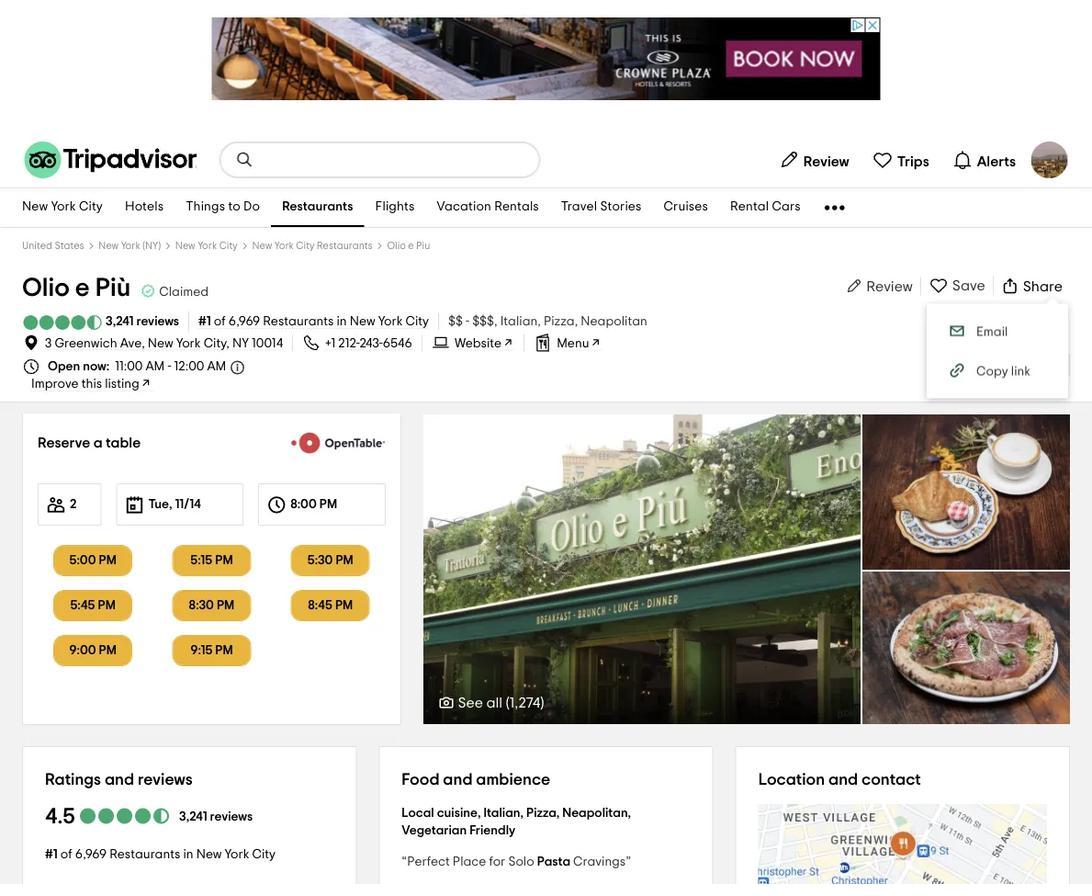 Task type: vqa. For each thing, say whether or not it's contained in the screenshot.
(1) to the bottom
no



Task type: describe. For each thing, give the bounding box(es) containing it.
$$$
[[473, 315, 494, 328]]

2 vertical spatial reviews
[[210, 811, 253, 824]]

pm for 5:45 pm
[[98, 599, 116, 612]]

cars
[[772, 201, 801, 214]]

rental
[[731, 201, 770, 214]]

olio e più
[[22, 275, 131, 301]]

3
[[45, 337, 52, 350]]

rental cars link
[[720, 188, 812, 227]]

cravings"
[[574, 856, 632, 869]]

5:15
[[191, 554, 213, 567]]

menu
[[557, 337, 590, 350]]

states
[[55, 241, 84, 251]]

see
[[458, 695, 483, 710]]

this
[[81, 378, 102, 391]]

travel stories link
[[550, 188, 653, 227]]

5:45
[[70, 599, 95, 612]]

pm for 8:30 pm
[[217, 599, 235, 612]]

vegetarian
[[402, 824, 467, 837]]

hotels
[[125, 201, 164, 214]]

1 vertical spatial of
[[60, 848, 72, 861]]

cruises link
[[653, 188, 720, 227]]

restaurants in new york city link
[[110, 848, 276, 861]]

united states link
[[22, 241, 84, 251]]

pasta
[[537, 856, 571, 869]]

e for più
[[75, 275, 90, 301]]

neapolitan,
[[563, 807, 632, 819]]

trips link
[[865, 142, 938, 178]]

new york city restaurants
[[252, 241, 373, 251]]

+1 212-243-6546
[[325, 337, 413, 350]]

"perfect place for solo pasta cravings"
[[402, 856, 632, 869]]

and for 4.5
[[105, 771, 134, 788]]

9:00 pm
[[69, 644, 117, 657]]

1 vertical spatial 6,969
[[75, 848, 107, 861]]

1 am from the left
[[146, 360, 165, 373]]

pm for 9:00 pm
[[99, 644, 117, 657]]

2 5:30 pm button from the left
[[291, 545, 370, 576]]

olio for olio e piu
[[387, 241, 406, 251]]

pm for 5:30 pm
[[336, 554, 354, 567]]

1 vertical spatial reviews
[[138, 771, 193, 788]]

pizza
[[544, 315, 575, 328]]

9:15
[[190, 644, 213, 657]]

menu link
[[557, 337, 603, 351]]

place
[[453, 856, 487, 869]]

pm for 5:15 pm
[[215, 554, 233, 567]]

5:15 pm
[[191, 554, 233, 567]]

1 horizontal spatial #1
[[199, 315, 211, 328]]

1 5:15 pm button from the left
[[159, 545, 264, 576]]

1 vertical spatial new york city
[[175, 241, 238, 251]]

+1
[[325, 337, 336, 350]]

united states
[[22, 241, 84, 251]]

1 5:45 pm button from the left
[[40, 590, 145, 621]]

cruises
[[664, 201, 709, 214]]

1 vertical spatial -
[[168, 360, 171, 373]]

e for piu
[[408, 241, 414, 251]]

new york (ny)
[[99, 241, 161, 251]]

$$ - $$$ link
[[449, 315, 501, 328]]

hotels link
[[114, 188, 175, 227]]

vacation rentals
[[437, 201, 539, 214]]

2 am from the left
[[207, 360, 226, 373]]

10014
[[252, 337, 283, 350]]

0 horizontal spatial in
[[183, 848, 194, 861]]

6546
[[383, 337, 413, 350]]

and for local cuisine, italian, pizza, neapolitan, vegetarian friendly
[[443, 771, 473, 788]]

1 vertical spatial review link
[[845, 277, 913, 295]]

1 9:15 pm button from the left
[[159, 635, 264, 666]]

9:15 pm
[[190, 644, 233, 657]]

save button
[[922, 275, 993, 295]]

vacation rentals link
[[426, 188, 550, 227]]

+1 212-243-6546 link
[[325, 337, 413, 350]]

tripadvisor image
[[24, 142, 197, 178]]

food and ambience
[[402, 771, 551, 788]]

things
[[186, 201, 225, 214]]

united
[[22, 241, 52, 251]]

restaurants link
[[271, 188, 364, 227]]

più
[[95, 275, 131, 301]]

pm for 5:00 pm
[[99, 554, 117, 567]]

link
[[1012, 365, 1031, 378]]

5:30
[[308, 554, 333, 567]]

neapolitan
[[581, 315, 648, 328]]

advertisement region
[[212, 17, 881, 100]]

see all (1,274)
[[458, 695, 544, 710]]

8:00 pm
[[291, 498, 337, 511]]

new york city restaurants link
[[252, 241, 373, 251]]

0 vertical spatial review link
[[771, 142, 858, 178]]

restaurants down ratings and reviews at the bottom left of page
[[110, 848, 181, 861]]

$$ - $$$ italian pizza neapolitan
[[449, 315, 648, 328]]

share
[[1024, 279, 1063, 294]]

a
[[93, 436, 103, 450]]

improve
[[31, 378, 79, 391]]

improve this listing link
[[31, 378, 152, 391]]

243-
[[360, 337, 383, 350]]

trips
[[898, 154, 930, 169]]

ave,
[[120, 337, 145, 350]]

ambience
[[476, 771, 551, 788]]

4.5 of 5 bubbles image
[[22, 315, 103, 330]]

local
[[402, 807, 434, 819]]

piu
[[416, 241, 430, 251]]

(1,274)
[[506, 695, 544, 710]]

2 9:15 pm button from the left
[[172, 635, 251, 666]]

profile picture image
[[1032, 142, 1068, 178]]

food
[[402, 771, 440, 788]]

5:00
[[69, 554, 96, 567]]

review for the top review link
[[804, 154, 850, 169]]

1 vertical spatial #1 of 6,969 restaurants in new york city
[[45, 848, 276, 861]]

3 greenwich ave, new york city, ny 10014 link
[[45, 337, 283, 351]]

alerts
[[978, 154, 1017, 169]]

5:45 pm
[[70, 599, 116, 612]]

things to do
[[186, 201, 260, 214]]

2
[[70, 498, 77, 511]]

location
[[759, 771, 826, 788]]

1 5:30 pm button from the left
[[278, 545, 383, 576]]

friendly
[[470, 824, 516, 837]]



Task type: locate. For each thing, give the bounding box(es) containing it.
1 vertical spatial in
[[183, 848, 194, 861]]

solo
[[509, 856, 535, 869]]

olio
[[387, 241, 406, 251], [22, 275, 70, 301]]

#1 of 6,969 restaurants in new york city down ratings and reviews at the bottom left of page
[[45, 848, 276, 861]]

1 vertical spatial olio
[[22, 275, 70, 301]]

italian
[[501, 315, 538, 328]]

italian link
[[501, 315, 544, 328]]

8:45 pm
[[308, 599, 353, 612]]

pm right the 8:00
[[320, 498, 337, 511]]

pm right 5:30
[[336, 554, 354, 567]]

0 vertical spatial new york city link
[[11, 188, 114, 227]]

pm right the 8:45
[[335, 599, 353, 612]]

0 vertical spatial #1
[[199, 315, 211, 328]]

pm inside "button"
[[215, 644, 233, 657]]

of up city,
[[214, 315, 226, 328]]

and
[[105, 771, 134, 788], [443, 771, 473, 788], [829, 771, 859, 788]]

0 horizontal spatial new york city
[[22, 201, 103, 214]]

0 vertical spatial olio
[[387, 241, 406, 251]]

0 horizontal spatial 6,969
[[75, 848, 107, 861]]

0 horizontal spatial review
[[804, 154, 850, 169]]

pm right 5:15
[[215, 554, 233, 567]]

review link left save button
[[845, 277, 913, 295]]

greenwich
[[55, 337, 117, 350]]

tue,
[[148, 498, 172, 511]]

1 horizontal spatial e
[[408, 241, 414, 251]]

copy link
[[977, 365, 1031, 378]]

new york city down things
[[175, 241, 238, 251]]

2 9:00 pm button from the left
[[53, 635, 132, 666]]

new york city link
[[11, 188, 114, 227], [175, 241, 238, 251]]

1 5:00 pm button from the left
[[40, 545, 145, 576]]

review
[[804, 154, 850, 169], [867, 279, 913, 294]]

pm right 8:30
[[217, 599, 235, 612]]

table
[[106, 436, 141, 450]]

#1 of 6,969 restaurants in new york city up "+1"
[[199, 315, 429, 328]]

reviews
[[137, 315, 179, 328], [138, 771, 193, 788], [210, 811, 253, 824]]

1 vertical spatial 3,241
[[179, 811, 207, 824]]

pm right the '5:00'
[[99, 554, 117, 567]]

1 and from the left
[[105, 771, 134, 788]]

new york (ny) link
[[99, 241, 161, 251]]

3,241 reviews up restaurants in new york city link
[[179, 811, 253, 824]]

pm right the 5:45
[[98, 599, 116, 612]]

3 greenwich ave, new york city, ny 10014
[[45, 337, 283, 350]]

2 5:00 pm button from the left
[[53, 545, 132, 576]]

reserve a table
[[38, 436, 141, 450]]

1 horizontal spatial -
[[466, 315, 470, 328]]

1 horizontal spatial in
[[337, 315, 347, 328]]

to
[[228, 201, 241, 214]]

3,241
[[106, 315, 134, 328], [179, 811, 207, 824]]

flights
[[375, 201, 415, 214]]

location and contact
[[759, 771, 922, 788]]

1 horizontal spatial and
[[443, 771, 473, 788]]

restaurants
[[282, 201, 353, 214], [317, 241, 373, 251], [263, 315, 334, 328], [110, 848, 181, 861]]

1 horizontal spatial new york city
[[175, 241, 238, 251]]

save
[[953, 278, 986, 293]]

olio left piu
[[387, 241, 406, 251]]

0 vertical spatial reviews
[[137, 315, 179, 328]]

and right ratings
[[105, 771, 134, 788]]

new york city link down things
[[175, 241, 238, 251]]

rental cars
[[731, 201, 801, 214]]

olio e piu
[[387, 241, 430, 251]]

3 and from the left
[[829, 771, 859, 788]]

1 8:30 pm button from the left
[[159, 590, 264, 621]]

city,
[[204, 337, 230, 350]]

#1 down the 4.5
[[45, 848, 58, 861]]

0 vertical spatial #1 of 6,969 restaurants in new york city
[[199, 315, 429, 328]]

9:00
[[69, 644, 96, 657]]

copy
[[977, 365, 1009, 378]]

york
[[51, 201, 76, 214], [121, 241, 140, 251], [198, 241, 217, 251], [275, 241, 294, 251], [378, 315, 403, 328], [176, 337, 201, 350], [225, 848, 249, 861]]

am down the 3 greenwich ave, new york city, ny 10014 link
[[146, 360, 165, 373]]

pm right 9:00 on the bottom left of page
[[99, 644, 117, 657]]

0 horizontal spatial e
[[75, 275, 90, 301]]

and left contact
[[829, 771, 859, 788]]

new
[[22, 201, 48, 214], [99, 241, 119, 251], [175, 241, 196, 251], [252, 241, 272, 251], [350, 315, 376, 328], [148, 337, 173, 350], [196, 848, 222, 861]]

local cuisine, italian, pizza, neapolitan, vegetarian friendly
[[402, 807, 632, 837]]

pizza link
[[544, 315, 581, 328]]

travel
[[561, 201, 598, 214]]

restaurants up 10014
[[263, 315, 334, 328]]

pm right '9:15'
[[215, 644, 233, 657]]

1 horizontal spatial of
[[214, 315, 226, 328]]

tue, 11/14
[[148, 498, 201, 511]]

3,241 up ave,
[[106, 315, 134, 328]]

0 vertical spatial 3,241 reviews
[[106, 315, 179, 328]]

0 horizontal spatial new york city link
[[11, 188, 114, 227]]

8:45
[[308, 599, 333, 612]]

11/14
[[175, 498, 201, 511]]

claimed
[[159, 285, 209, 298]]

restaurants up new york city restaurants
[[282, 201, 353, 214]]

8:45 pm button
[[278, 590, 383, 621], [291, 590, 370, 621]]

rentals
[[495, 201, 539, 214]]

1 vertical spatial 3,241 reviews
[[179, 811, 253, 824]]

6,969
[[229, 315, 260, 328], [75, 848, 107, 861]]

0 horizontal spatial #1
[[45, 848, 58, 861]]

e left più
[[75, 275, 90, 301]]

pm for 8:00 pm
[[320, 498, 337, 511]]

open now : 11:00 am - 12:00 am
[[45, 360, 226, 373]]

review left trips link
[[804, 154, 850, 169]]

None search field
[[221, 143, 539, 176]]

city
[[79, 201, 103, 214], [219, 241, 238, 251], [296, 241, 315, 251], [406, 315, 429, 328], [252, 848, 276, 861]]

pm for 8:45 pm
[[335, 599, 353, 612]]

1 vertical spatial #1
[[45, 848, 58, 861]]

1 horizontal spatial 3,241
[[179, 811, 207, 824]]

0 vertical spatial in
[[337, 315, 347, 328]]

0 horizontal spatial 3,241
[[106, 315, 134, 328]]

website link
[[455, 337, 515, 351]]

1 horizontal spatial am
[[207, 360, 226, 373]]

review for the bottom review link
[[867, 279, 913, 294]]

e left piu
[[408, 241, 414, 251]]

contact
[[862, 771, 922, 788]]

1 horizontal spatial olio
[[387, 241, 406, 251]]

0 vertical spatial review
[[804, 154, 850, 169]]

4.5
[[45, 806, 75, 828]]

0 horizontal spatial of
[[60, 848, 72, 861]]

0 horizontal spatial olio
[[22, 275, 70, 301]]

2 8:30 pm button from the left
[[172, 590, 251, 621]]

for
[[489, 856, 506, 869]]

#1 of 6,969 restaurants in new york city
[[199, 315, 429, 328], [45, 848, 276, 861]]

of down the 4.5
[[60, 848, 72, 861]]

#1 up city,
[[199, 315, 211, 328]]

0 vertical spatial new york city
[[22, 201, 103, 214]]

0 horizontal spatial am
[[146, 360, 165, 373]]

2 5:45 pm button from the left
[[53, 590, 132, 621]]

2 and from the left
[[443, 771, 473, 788]]

1 vertical spatial e
[[75, 275, 90, 301]]

do
[[244, 201, 260, 214]]

3,241 up restaurants in new york city link
[[179, 811, 207, 824]]

listing
[[105, 378, 139, 391]]

0 horizontal spatial -
[[168, 360, 171, 373]]

1 9:00 pm button from the left
[[40, 635, 145, 666]]

:
[[106, 360, 110, 373]]

ratings
[[45, 771, 101, 788]]

0 vertical spatial e
[[408, 241, 414, 251]]

restaurants down "restaurants" link
[[317, 241, 373, 251]]

5:45 pm button
[[40, 590, 145, 621], [53, 590, 132, 621]]

website
[[455, 337, 502, 350]]

open
[[48, 360, 80, 373]]

0 vertical spatial -
[[466, 315, 470, 328]]

0 vertical spatial 6,969
[[229, 315, 260, 328]]

new york city
[[22, 201, 103, 214], [175, 241, 238, 251]]

2 5:15 pm button from the left
[[172, 545, 251, 576]]

0 vertical spatial 3,241
[[106, 315, 134, 328]]

improve this listing
[[31, 378, 139, 391]]

1 horizontal spatial new york city link
[[175, 241, 238, 251]]

new york city up states
[[22, 201, 103, 214]]

12:00
[[174, 360, 204, 373]]

- left 12:00
[[168, 360, 171, 373]]

- right $$
[[466, 315, 470, 328]]

0 horizontal spatial and
[[105, 771, 134, 788]]

pm for 9:15 pm
[[215, 644, 233, 657]]

flights link
[[364, 188, 426, 227]]

1 horizontal spatial review
[[867, 279, 913, 294]]

olio up "4.5 of 5 bubbles" image
[[22, 275, 70, 301]]

alerts link
[[945, 142, 1024, 178]]

italian,
[[484, 807, 524, 819]]

search image
[[236, 151, 254, 169]]

212-
[[338, 337, 360, 350]]

3,241 reviews up ave,
[[106, 315, 179, 328]]

1 vertical spatial new york city link
[[175, 241, 238, 251]]

review link up cars
[[771, 142, 858, 178]]

2 8:45 pm button from the left
[[291, 590, 370, 621]]

email
[[977, 325, 1009, 338]]

reserve
[[38, 436, 90, 450]]

6,969 up ny
[[229, 315, 260, 328]]

pizza,
[[527, 807, 560, 819]]

olio for olio e più
[[22, 275, 70, 301]]

vacation
[[437, 201, 492, 214]]

1 horizontal spatial 6,969
[[229, 315, 260, 328]]

8:30 pm
[[189, 599, 235, 612]]

#1
[[199, 315, 211, 328], [45, 848, 58, 861]]

and up the cuisine,
[[443, 771, 473, 788]]

2 horizontal spatial and
[[829, 771, 859, 788]]

new york city link up states
[[11, 188, 114, 227]]

6,969 down the 4.5
[[75, 848, 107, 861]]

$$
[[449, 315, 463, 328]]

1 vertical spatial review
[[867, 279, 913, 294]]

pm
[[320, 498, 337, 511], [99, 554, 117, 567], [215, 554, 233, 567], [336, 554, 354, 567], [98, 599, 116, 612], [217, 599, 235, 612], [335, 599, 353, 612], [99, 644, 117, 657], [215, 644, 233, 657]]

1 8:45 pm button from the left
[[278, 590, 383, 621]]

travel stories
[[561, 201, 642, 214]]

ratings and reviews
[[45, 771, 193, 788]]

in
[[337, 315, 347, 328], [183, 848, 194, 861]]

am down city,
[[207, 360, 226, 373]]

review left save button
[[867, 279, 913, 294]]

0 vertical spatial of
[[214, 315, 226, 328]]

cuisine,
[[437, 807, 481, 819]]

5:30 pm
[[308, 554, 354, 567]]

stories
[[601, 201, 642, 214]]

3,241 reviews
[[106, 315, 179, 328], [179, 811, 253, 824]]



